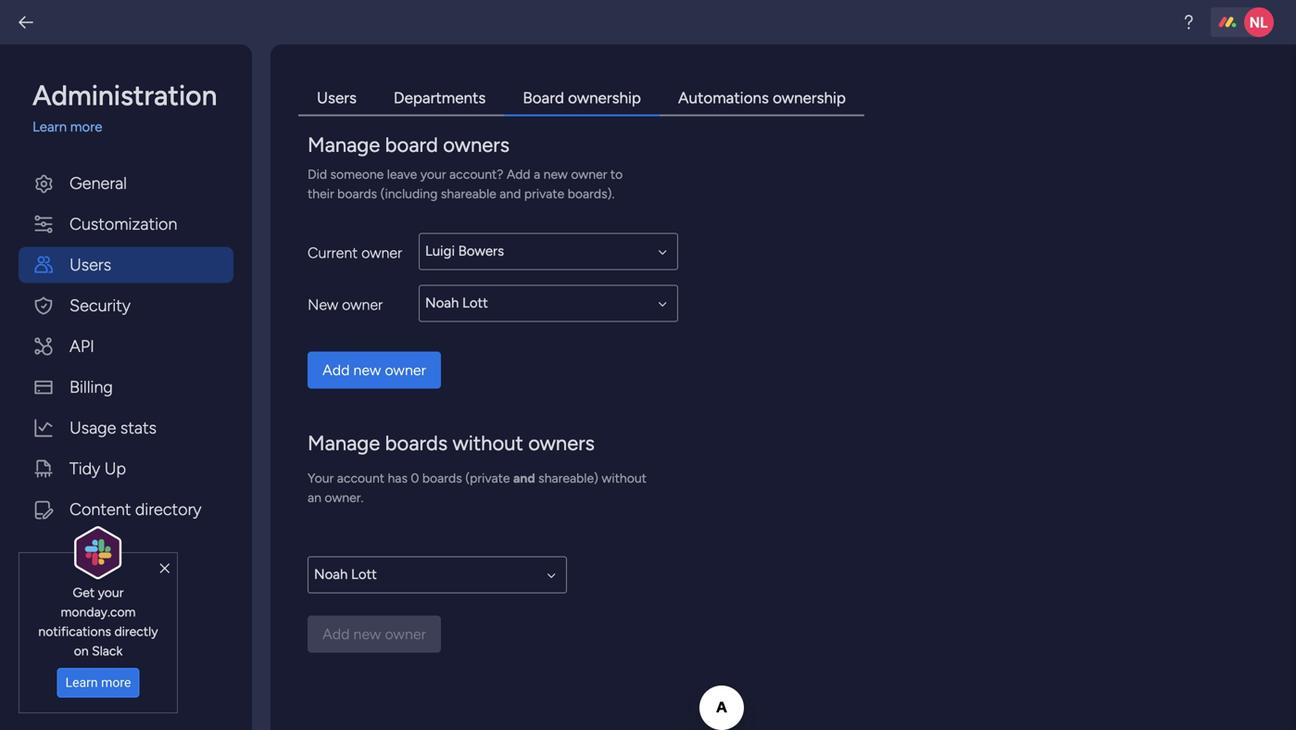Task type: describe. For each thing, give the bounding box(es) containing it.
owner.
[[325, 490, 364, 506]]

Search team members text field
[[308, 557, 567, 594]]

automations ownership link
[[660, 82, 865, 116]]

manage board owners did someone leave your account? add a new owner to their boards (including shareable and private boards).
[[308, 133, 623, 202]]

a
[[534, 166, 541, 182]]

boards).
[[568, 186, 615, 202]]

to
[[611, 166, 623, 182]]

automations ownership
[[679, 89, 846, 108]]

search team members text field for new owner
[[419, 285, 679, 322]]

board ownership link
[[505, 82, 660, 116]]

departments
[[394, 89, 486, 108]]

search team members text field for current owner
[[419, 233, 679, 270]]

slack
[[92, 643, 123, 659]]

shareable)
[[539, 470, 599, 486]]

your inside 'get your monday.com notifications directly on slack'
[[98, 585, 124, 601]]

2 vertical spatial boards
[[423, 470, 462, 486]]

administration learn more
[[32, 79, 217, 135]]

automations
[[679, 89, 769, 108]]

manage boards without owners
[[308, 431, 595, 456]]

new inside button
[[354, 362, 381, 379]]

an
[[308, 490, 322, 506]]

new inside manage board owners did someone leave your account? add a new owner to their boards (including shareable and private boards).
[[544, 166, 568, 182]]

usage stats
[[70, 418, 157, 438]]

tidy
[[70, 459, 100, 479]]

1 vertical spatial and
[[513, 470, 536, 486]]

and inside manage board owners did someone leave your account? add a new owner to their boards (including shareable and private boards).
[[500, 186, 521, 202]]

owner right current
[[362, 244, 402, 262]]

noah lott image
[[1245, 7, 1275, 37]]

administration
[[32, 79, 217, 112]]

add inside button
[[323, 362, 350, 379]]

learn more button
[[57, 668, 139, 698]]

users button
[[19, 247, 234, 283]]

their
[[308, 186, 334, 202]]

your
[[308, 470, 334, 486]]

0 vertical spatial users
[[317, 89, 357, 108]]

(including
[[381, 186, 438, 202]]

1 vertical spatial boards
[[385, 431, 448, 456]]

content directory
[[70, 500, 202, 520]]

help image
[[1180, 13, 1199, 32]]

private
[[525, 186, 565, 202]]

general
[[70, 173, 127, 193]]

security button
[[19, 288, 234, 324]]

monday.com
[[61, 604, 136, 620]]

ownership for automations ownership
[[773, 89, 846, 108]]

customization
[[70, 214, 177, 234]]



Task type: locate. For each thing, give the bounding box(es) containing it.
0 vertical spatial manage
[[308, 133, 380, 157]]

1 vertical spatial users
[[70, 255, 111, 275]]

add new owner
[[323, 362, 426, 379]]

owners
[[443, 133, 510, 157], [529, 431, 595, 456]]

without right shareable)
[[602, 470, 647, 486]]

0 horizontal spatial owners
[[443, 133, 510, 157]]

0 vertical spatial add
[[507, 166, 531, 182]]

ownership for board ownership
[[568, 89, 641, 108]]

billing
[[70, 377, 113, 397]]

did
[[308, 166, 327, 182]]

your
[[421, 166, 446, 182], [98, 585, 124, 601]]

learn more link
[[32, 117, 234, 138]]

boards
[[338, 186, 377, 202], [385, 431, 448, 456], [423, 470, 462, 486]]

add
[[507, 166, 531, 182], [323, 362, 350, 379]]

1 vertical spatial add
[[323, 362, 350, 379]]

1 ownership from the left
[[568, 89, 641, 108]]

1 vertical spatial manage
[[308, 431, 380, 456]]

owners up shareable)
[[529, 431, 595, 456]]

ownership
[[568, 89, 641, 108], [773, 89, 846, 108]]

(private
[[466, 470, 510, 486]]

and left the private
[[500, 186, 521, 202]]

1 horizontal spatial without
[[602, 470, 647, 486]]

new
[[544, 166, 568, 182], [354, 362, 381, 379]]

tidy up
[[70, 459, 126, 479]]

without
[[453, 431, 524, 456], [602, 470, 647, 486]]

and right (private
[[513, 470, 536, 486]]

without inside shareable) without an owner.
[[602, 470, 647, 486]]

departments link
[[375, 82, 505, 116]]

2 manage from the top
[[308, 431, 380, 456]]

owner right new on the left top of page
[[342, 296, 383, 314]]

shareable) without an owner.
[[308, 470, 647, 506]]

1 vertical spatial without
[[602, 470, 647, 486]]

on
[[74, 643, 89, 659]]

more down administration
[[70, 119, 102, 135]]

learn inside button
[[65, 675, 98, 691]]

api button
[[19, 329, 234, 365]]

directly
[[114, 624, 158, 639]]

general button
[[19, 165, 234, 202]]

0 horizontal spatial without
[[453, 431, 524, 456]]

more down slack
[[101, 675, 131, 691]]

someone
[[330, 166, 384, 182]]

get
[[73, 585, 95, 601]]

tidy up button
[[19, 451, 234, 487]]

boards down someone
[[338, 186, 377, 202]]

current owner
[[308, 244, 402, 262]]

0 horizontal spatial ownership
[[568, 89, 641, 108]]

customization button
[[19, 206, 234, 242]]

1 manage from the top
[[308, 133, 380, 157]]

new down new owner
[[354, 362, 381, 379]]

manage up account
[[308, 431, 380, 456]]

api
[[70, 336, 94, 356]]

1 vertical spatial new
[[354, 362, 381, 379]]

1 vertical spatial owners
[[529, 431, 595, 456]]

boards up 0
[[385, 431, 448, 456]]

owners up account?
[[443, 133, 510, 157]]

your account has 0 boards (private and
[[308, 470, 536, 486]]

your up (including
[[421, 166, 446, 182]]

manage
[[308, 133, 380, 157], [308, 431, 380, 456]]

0 vertical spatial learn
[[32, 119, 67, 135]]

more inside button
[[101, 675, 131, 691]]

owners inside manage board owners did someone leave your account? add a new owner to their boards (including shareable and private boards).
[[443, 133, 510, 157]]

0 vertical spatial your
[[421, 166, 446, 182]]

without up (private
[[453, 431, 524, 456]]

Search team members text field
[[419, 233, 679, 270], [419, 285, 679, 322]]

manage up someone
[[308, 133, 380, 157]]

your inside manage board owners did someone leave your account? add a new owner to their boards (including shareable and private boards).
[[421, 166, 446, 182]]

boards inside manage board owners did someone leave your account? add a new owner to their boards (including shareable and private boards).
[[338, 186, 377, 202]]

leave
[[387, 166, 417, 182]]

1 horizontal spatial users
[[317, 89, 357, 108]]

back to workspace image
[[17, 13, 35, 32]]

users
[[317, 89, 357, 108], [70, 255, 111, 275]]

content directory button
[[19, 492, 234, 528]]

manage inside manage board owners did someone leave your account? add a new owner to their boards (including shareable and private boards).
[[308, 133, 380, 157]]

0 vertical spatial and
[[500, 186, 521, 202]]

1 search team members text field from the top
[[419, 233, 679, 270]]

owner
[[571, 166, 608, 182], [362, 244, 402, 262], [342, 296, 383, 314], [385, 362, 426, 379]]

1 vertical spatial your
[[98, 585, 124, 601]]

add inside manage board owners did someone leave your account? add a new owner to their boards (including shareable and private boards).
[[507, 166, 531, 182]]

board
[[523, 89, 564, 108]]

ownership right board
[[568, 89, 641, 108]]

owner inside button
[[385, 362, 426, 379]]

users link
[[298, 82, 375, 116]]

notifications
[[38, 624, 111, 639]]

has
[[388, 470, 408, 486]]

0 horizontal spatial your
[[98, 585, 124, 601]]

account
[[337, 470, 385, 486]]

account?
[[450, 166, 504, 182]]

up
[[105, 459, 126, 479]]

0 vertical spatial boards
[[338, 186, 377, 202]]

shareable
[[441, 186, 497, 202]]

0 horizontal spatial users
[[70, 255, 111, 275]]

0 vertical spatial owners
[[443, 133, 510, 157]]

current
[[308, 244, 358, 262]]

usage stats button
[[19, 410, 234, 446]]

1 horizontal spatial your
[[421, 166, 446, 182]]

1 horizontal spatial add
[[507, 166, 531, 182]]

0 vertical spatial new
[[544, 166, 568, 182]]

2 ownership from the left
[[773, 89, 846, 108]]

add new owner button
[[308, 352, 441, 389]]

board
[[385, 133, 438, 157]]

None text field
[[419, 285, 679, 322], [308, 557, 567, 594], [419, 285, 679, 322], [308, 557, 567, 594]]

users up the security
[[70, 255, 111, 275]]

manage for manage boards without owners
[[308, 431, 380, 456]]

0 horizontal spatial new
[[354, 362, 381, 379]]

learn more
[[65, 675, 131, 691]]

learn inside administration learn more
[[32, 119, 67, 135]]

users up did
[[317, 89, 357, 108]]

board ownership
[[523, 89, 641, 108]]

0 vertical spatial more
[[70, 119, 102, 135]]

learn
[[32, 119, 67, 135], [65, 675, 98, 691]]

0 vertical spatial search team members text field
[[419, 233, 679, 270]]

add down new owner
[[323, 362, 350, 379]]

0
[[411, 470, 419, 486]]

directory
[[135, 500, 202, 520]]

0 vertical spatial without
[[453, 431, 524, 456]]

1 vertical spatial search team members text field
[[419, 285, 679, 322]]

ownership right automations
[[773, 89, 846, 108]]

new
[[308, 296, 338, 314]]

1 horizontal spatial ownership
[[773, 89, 846, 108]]

boards right 0
[[423, 470, 462, 486]]

1 horizontal spatial new
[[544, 166, 568, 182]]

more inside administration learn more
[[70, 119, 102, 135]]

learn down administration
[[32, 119, 67, 135]]

users inside button
[[70, 255, 111, 275]]

content
[[70, 500, 131, 520]]

0 horizontal spatial add
[[323, 362, 350, 379]]

more
[[70, 119, 102, 135], [101, 675, 131, 691]]

owner up boards).
[[571, 166, 608, 182]]

1 vertical spatial learn
[[65, 675, 98, 691]]

dapulse x slim image
[[160, 561, 170, 577]]

new owner
[[308, 296, 383, 314]]

manage for manage board owners did someone leave your account? add a new owner to their boards (including shareable and private boards).
[[308, 133, 380, 157]]

add left the a
[[507, 166, 531, 182]]

1 horizontal spatial owners
[[529, 431, 595, 456]]

and
[[500, 186, 521, 202], [513, 470, 536, 486]]

new right the a
[[544, 166, 568, 182]]

learn down on
[[65, 675, 98, 691]]

security
[[70, 296, 131, 316]]

owner inside manage board owners did someone leave your account? add a new owner to their boards (including shareable and private boards).
[[571, 166, 608, 182]]

your up monday.com
[[98, 585, 124, 601]]

1 vertical spatial more
[[101, 675, 131, 691]]

None text field
[[419, 233, 679, 270]]

billing button
[[19, 369, 234, 406]]

2 search team members text field from the top
[[419, 285, 679, 322]]

usage
[[70, 418, 116, 438]]

get your monday.com notifications directly on slack
[[38, 585, 158, 659]]

stats
[[120, 418, 157, 438]]

owner up manage boards without owners
[[385, 362, 426, 379]]



Task type: vqa. For each thing, say whether or not it's contained in the screenshot.
the bottommost Without
yes



